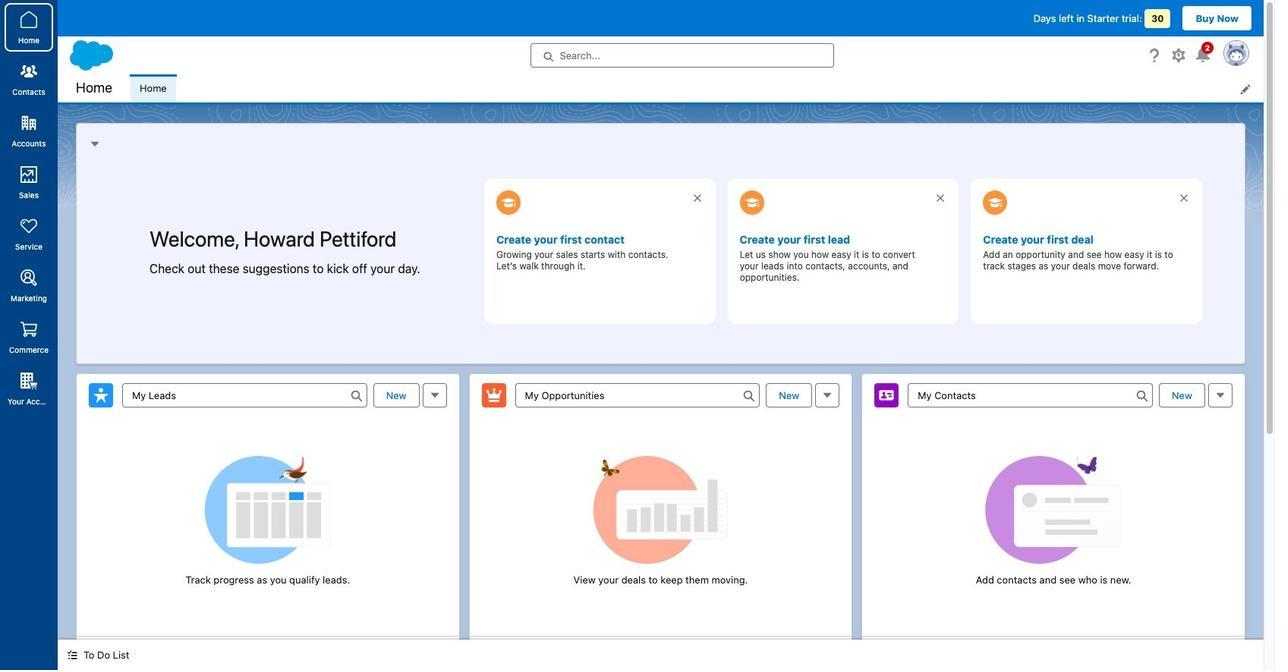 Task type: describe. For each thing, give the bounding box(es) containing it.
Select an Option text field
[[122, 383, 367, 407]]

Select an Option text field
[[515, 383, 760, 407]]



Task type: vqa. For each thing, say whether or not it's contained in the screenshot.
text default image
yes



Task type: locate. For each thing, give the bounding box(es) containing it.
list
[[131, 74, 1264, 102]]

text default image
[[67, 650, 77, 661]]



